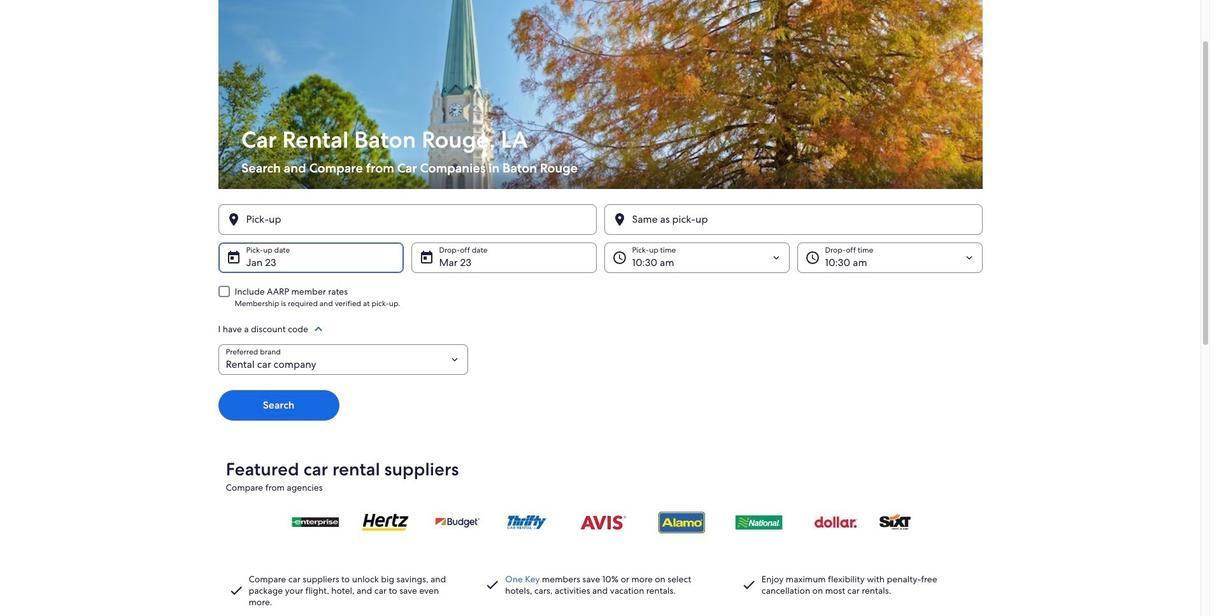 Task type: describe. For each thing, give the bounding box(es) containing it.
active image
[[311, 322, 326, 337]]

car suppliers logo image
[[226, 499, 975, 546]]



Task type: vqa. For each thing, say whether or not it's contained in the screenshot.
active image at left
yes



